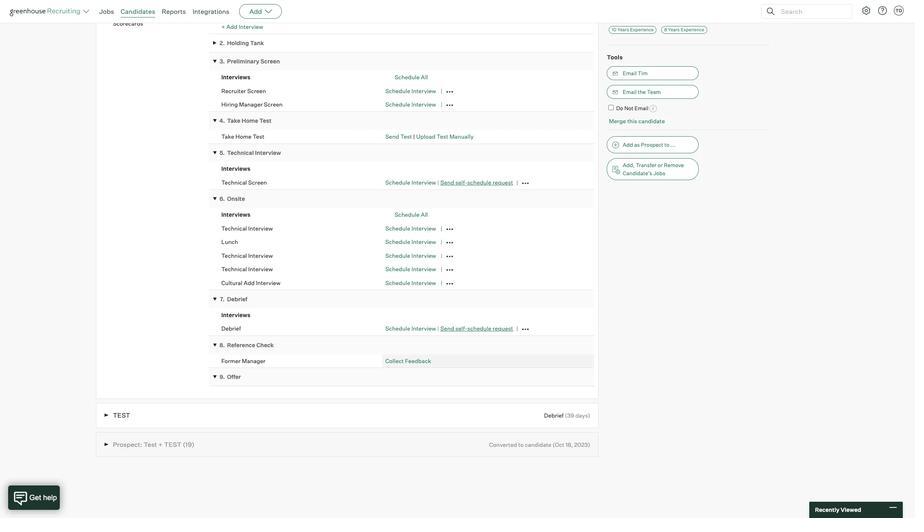 Task type: describe. For each thing, give the bounding box(es) containing it.
experience for 10 years experience
[[630, 27, 654, 33]]

test down hiring manager screen
[[259, 117, 271, 124]]

upload test manually link
[[416, 133, 474, 140]]

prospect: test + test (19)
[[113, 440, 194, 448]]

7 schedule interview from the top
[[385, 279, 436, 286]]

2 all from the top
[[421, 211, 428, 218]]

tank
[[250, 39, 264, 46]]

technical for third the "schedule interview" link from the top
[[221, 179, 247, 186]]

add, transfer or remove candidate's jobs
[[623, 162, 684, 176]]

send self-schedule request link for technical screen
[[440, 179, 513, 186]]

schedule interview | send self-schedule request for debrief
[[385, 325, 513, 332]]

+ add interview
[[221, 23, 263, 30]]

converted to candidate (oct 18, 2023)
[[489, 441, 590, 448]]

schedule for 3rd the "schedule interview" link from the bottom of the page
[[385, 266, 410, 273]]

10
[[612, 27, 616, 33]]

years for 10
[[617, 27, 629, 33]]

converted
[[489, 441, 517, 448]]

reports link
[[162, 7, 186, 15]]

2 vertical spatial email
[[635, 105, 648, 111]]

preliminary
[[227, 58, 259, 65]]

send for technical screen
[[440, 179, 454, 186]]

email tim
[[623, 70, 648, 76]]

1 all from the top
[[421, 74, 428, 81]]

0 vertical spatial |
[[413, 133, 415, 140]]

recruiter screen
[[221, 87, 266, 94]]

debrief (39 days)
[[544, 412, 590, 419]]

recruiter
[[221, 87, 246, 94]]

technical screen
[[221, 179, 267, 186]]

6 schedule interview from the top
[[385, 266, 436, 273]]

4. take home test
[[219, 117, 271, 124]]

send self-schedule request link for debrief
[[440, 325, 513, 332]]

collect feedback
[[385, 357, 431, 364]]

+ edit
[[751, 14, 767, 21]]

integrations
[[193, 7, 229, 15]]

2 schedule interview link from the top
[[385, 101, 436, 108]]

reference
[[227, 341, 255, 348]]

merge
[[609, 118, 626, 125]]

take home test
[[221, 133, 264, 140]]

jobs inside add, transfer or remove candidate's jobs
[[653, 170, 665, 176]]

(39
[[565, 412, 574, 419]]

not
[[624, 105, 633, 111]]

6.
[[219, 195, 225, 202]]

self- for technical screen
[[455, 179, 467, 186]]

test left upload
[[400, 133, 412, 140]]

tools
[[607, 54, 623, 61]]

do not email
[[616, 105, 648, 111]]

3. preliminary screen
[[220, 58, 280, 65]]

candidate's
[[623, 170, 652, 176]]

as
[[634, 141, 640, 148]]

check
[[256, 341, 274, 348]]

schedule for 9th the "schedule interview" link from the bottom of the page
[[385, 87, 410, 94]]

technical for 6th the "schedule interview" link from the top of the page
[[221, 252, 247, 259]]

scorecards link
[[113, 20, 209, 27]]

prospect
[[641, 141, 663, 148]]

0 vertical spatial test
[[113, 411, 130, 419]]

technical for 6th the "schedule interview" link from the bottom of the page
[[221, 225, 247, 232]]

add button
[[239, 4, 282, 19]]

1 vertical spatial take
[[221, 133, 234, 140]]

3 schedule interview from the top
[[385, 225, 436, 232]]

stage
[[113, 4, 129, 11]]

7. debrief
[[220, 296, 247, 302]]

5. technical interview
[[220, 149, 281, 156]]

schedule for technical screen
[[467, 179, 491, 186]]

2 interviews from the top
[[221, 165, 250, 172]]

viewed
[[841, 506, 861, 513]]

collect feedback link
[[385, 357, 431, 364]]

5.
[[220, 149, 225, 156]]

(19)
[[183, 440, 194, 448]]

application review
[[221, 9, 272, 16]]

screen down the tank
[[260, 58, 280, 65]]

do
[[616, 105, 623, 111]]

edit
[[756, 14, 767, 21]]

td
[[896, 8, 902, 13]]

18,
[[566, 441, 573, 448]]

transfer
[[636, 162, 657, 168]]

5 schedule interview link from the top
[[385, 238, 436, 245]]

10 years experience
[[612, 27, 654, 33]]

...
[[671, 141, 675, 148]]

request for debrief
[[493, 325, 513, 332]]

5 schedule interview from the top
[[385, 252, 436, 259]]

remove
[[664, 162, 684, 168]]

technical interview for 3rd the "schedule interview" link from the bottom of the page
[[221, 266, 273, 273]]

collect
[[385, 357, 404, 364]]

2 schedule all link from the top
[[395, 211, 428, 218]]

request for technical screen
[[493, 179, 513, 186]]

holding
[[227, 39, 249, 46]]

3 schedule interview link from the top
[[385, 179, 436, 186]]

6 schedule interview link from the top
[[385, 252, 436, 259]]

former
[[221, 357, 241, 364]]

0 vertical spatial send
[[385, 133, 399, 140]]

6. onsite
[[219, 195, 245, 202]]

0 vertical spatial home
[[242, 117, 258, 124]]

schedule interview | send self-schedule request for technical screen
[[385, 179, 513, 186]]

2 schedule interview from the top
[[385, 101, 436, 108]]

add as prospect to ... button
[[607, 136, 699, 153]]

upload
[[416, 133, 435, 140]]

candidates
[[121, 7, 155, 15]]

add right cultural
[[244, 279, 255, 286]]

+ for + edit
[[751, 14, 755, 21]]

2. holding tank
[[220, 39, 264, 46]]

7.
[[220, 296, 224, 302]]

schedule for debrief
[[467, 325, 491, 332]]

experience for 8 years experience
[[681, 27, 704, 33]]

manually
[[449, 133, 474, 140]]

onsite
[[227, 195, 245, 202]]

email the team button
[[607, 85, 699, 99]]

(oct
[[553, 441, 564, 448]]

4 interviews from the top
[[221, 311, 250, 318]]

feedback
[[405, 357, 431, 364]]

add down application
[[226, 23, 237, 30]]

this
[[627, 118, 637, 125]]

1 schedule interview link from the top
[[385, 87, 436, 94]]

tim
[[638, 70, 648, 76]]

offer
[[227, 373, 241, 380]]

+ add interview link
[[221, 23, 263, 30]]

stage link
[[113, 3, 209, 11]]



Task type: vqa. For each thing, say whether or not it's contained in the screenshot.
'and'
no



Task type: locate. For each thing, give the bounding box(es) containing it.
review
[[253, 9, 272, 16]]

8 years experience link
[[661, 26, 707, 34]]

0 vertical spatial +
[[751, 14, 755, 21]]

to right converted
[[518, 441, 524, 448]]

1 horizontal spatial +
[[221, 23, 225, 30]]

1 experience from the left
[[630, 27, 654, 33]]

technical up cultural
[[221, 266, 247, 273]]

2 schedule interview | send self-schedule request from the top
[[385, 325, 513, 332]]

2 vertical spatial technical interview
[[221, 266, 273, 273]]

schedule for fifth the "schedule interview" link from the bottom
[[385, 238, 410, 245]]

1 vertical spatial schedule
[[467, 325, 491, 332]]

Do Not Email checkbox
[[609, 105, 614, 110]]

manager down recruiter screen
[[239, 101, 263, 108]]

1 vertical spatial self-
[[455, 325, 467, 332]]

recently viewed
[[815, 506, 861, 513]]

schedule for 6th the "schedule interview" link from the bottom of the page
[[385, 225, 410, 232]]

candidate right "this"
[[638, 118, 665, 125]]

cultural
[[221, 279, 242, 286]]

years for 8
[[668, 27, 680, 33]]

1 horizontal spatial experience
[[681, 27, 704, 33]]

schedule all link
[[395, 74, 428, 81], [395, 211, 428, 218]]

0 vertical spatial send self-schedule request link
[[440, 179, 513, 186]]

debrief up 8.
[[221, 325, 241, 332]]

email tim button
[[607, 66, 699, 80]]

0 vertical spatial all
[[421, 74, 428, 81]]

screen
[[260, 58, 280, 65], [247, 87, 266, 94], [264, 101, 283, 108], [248, 179, 267, 186]]

8 schedule interview link from the top
[[385, 279, 436, 286]]

technical
[[227, 149, 254, 156], [221, 179, 247, 186], [221, 225, 247, 232], [221, 252, 247, 259], [221, 266, 247, 273]]

0 vertical spatial take
[[227, 117, 240, 124]]

0 vertical spatial schedule
[[467, 179, 491, 186]]

1 send self-schedule request link from the top
[[440, 179, 513, 186]]

9. offer
[[220, 373, 241, 380]]

2 send self-schedule request link from the top
[[440, 325, 513, 332]]

+ up 2. at the top of page
[[221, 23, 225, 30]]

2 schedule from the top
[[467, 325, 491, 332]]

schedule
[[395, 74, 420, 81], [385, 87, 410, 94], [385, 101, 410, 108], [385, 179, 410, 186], [395, 211, 420, 218], [385, 225, 410, 232], [385, 238, 410, 245], [385, 252, 410, 259], [385, 266, 410, 273], [385, 279, 410, 286], [385, 325, 410, 332]]

years right 8
[[668, 27, 680, 33]]

former manager
[[221, 357, 265, 364]]

1 vertical spatial debrief
[[221, 325, 241, 332]]

8. reference check
[[219, 341, 274, 348]]

candidate left the (oct
[[525, 441, 551, 448]]

application
[[221, 9, 252, 16]]

debrief for debrief (39 days)
[[544, 412, 564, 419]]

test right upload
[[437, 133, 448, 140]]

configure image
[[861, 6, 871, 15]]

test
[[259, 117, 271, 124], [253, 133, 264, 140], [400, 133, 412, 140], [437, 133, 448, 140], [144, 440, 157, 448]]

interviews down onsite
[[221, 211, 250, 218]]

to left ...
[[664, 141, 669, 148]]

team
[[647, 88, 661, 95]]

8
[[664, 27, 667, 33]]

2 self- from the top
[[455, 325, 467, 332]]

manager for hiring
[[239, 101, 263, 108]]

or
[[658, 162, 663, 168]]

take
[[227, 117, 240, 124], [221, 133, 234, 140]]

+ edit link
[[749, 12, 769, 23]]

test up 5. technical interview at the left top
[[253, 133, 264, 140]]

1 vertical spatial schedule all
[[395, 211, 428, 218]]

add left as
[[623, 141, 633, 148]]

add,
[[623, 162, 635, 168]]

jobs
[[99, 7, 114, 15], [653, 170, 665, 176]]

send for debrief
[[440, 325, 454, 332]]

1 schedule interview from the top
[[385, 87, 436, 94]]

0 horizontal spatial candidate
[[525, 441, 551, 448]]

schedule for 6th the "schedule interview" link from the top of the page
[[385, 252, 410, 259]]

years
[[617, 27, 629, 33], [668, 27, 680, 33]]

email
[[623, 70, 637, 76], [623, 88, 637, 95], [635, 105, 648, 111]]

email inside button
[[623, 88, 637, 95]]

1 vertical spatial jobs
[[653, 170, 665, 176]]

2 request from the top
[[493, 325, 513, 332]]

debrief right 7.
[[227, 296, 247, 302]]

technical interview up lunch
[[221, 225, 273, 232]]

home down the 4. take home test in the top of the page
[[235, 133, 251, 140]]

+ for + add interview
[[221, 23, 225, 30]]

0 horizontal spatial +
[[158, 440, 163, 448]]

send self-schedule request link
[[440, 179, 513, 186], [440, 325, 513, 332]]

1 vertical spatial test
[[164, 440, 181, 448]]

jobs up "scorecards"
[[99, 7, 114, 15]]

1 vertical spatial home
[[235, 133, 251, 140]]

jobs down or
[[653, 170, 665, 176]]

2 schedule all from the top
[[395, 211, 428, 218]]

jobs link
[[99, 7, 114, 15]]

4 schedule interview link from the top
[[385, 225, 436, 232]]

1 schedule interview | send self-schedule request from the top
[[385, 179, 513, 186]]

greenhouse recruiting image
[[10, 7, 83, 16]]

2 vertical spatial |
[[437, 325, 439, 332]]

schedule interview link
[[385, 87, 436, 94], [385, 101, 436, 108], [385, 179, 436, 186], [385, 225, 436, 232], [385, 238, 436, 245], [385, 252, 436, 259], [385, 266, 436, 273], [385, 279, 436, 286], [385, 325, 436, 332]]

integrations link
[[193, 7, 229, 15]]

take right 4. at the left top
[[227, 117, 240, 124]]

1 horizontal spatial candidate
[[638, 118, 665, 125]]

send test link
[[385, 133, 412, 140]]

| for technical screen
[[437, 179, 439, 186]]

schedule for 2nd the "schedule interview" link from the top
[[385, 101, 410, 108]]

1 request from the top
[[493, 179, 513, 186]]

1 horizontal spatial years
[[668, 27, 680, 33]]

schedule interview
[[385, 87, 436, 94], [385, 101, 436, 108], [385, 225, 436, 232], [385, 238, 436, 245], [385, 252, 436, 259], [385, 266, 436, 273], [385, 279, 436, 286]]

technical interview down lunch
[[221, 252, 273, 259]]

1 horizontal spatial test
[[164, 440, 181, 448]]

1 schedule from the top
[[467, 179, 491, 186]]

the
[[638, 88, 646, 95]]

schedule for second the schedule all link from the bottom of the page
[[395, 74, 420, 81]]

1 years from the left
[[617, 27, 629, 33]]

9 schedule interview link from the top
[[385, 325, 436, 332]]

candidate for this
[[638, 118, 665, 125]]

1 horizontal spatial jobs
[[653, 170, 665, 176]]

technical up lunch
[[221, 225, 247, 232]]

send test | upload test manually
[[385, 133, 474, 140]]

0 vertical spatial self-
[[455, 179, 467, 186]]

to inside the add as prospect to ... button
[[664, 141, 669, 148]]

add
[[249, 7, 262, 15], [226, 23, 237, 30], [623, 141, 633, 148], [244, 279, 255, 286]]

3.
[[220, 58, 225, 65]]

debrief
[[227, 296, 247, 302], [221, 325, 241, 332], [544, 412, 564, 419]]

technical up '6. onsite'
[[221, 179, 247, 186]]

schedule interview | send self-schedule request
[[385, 179, 513, 186], [385, 325, 513, 332]]

self- for debrief
[[455, 325, 467, 332]]

0 vertical spatial schedule interview | send self-schedule request
[[385, 179, 513, 186]]

interviews up recruiter
[[221, 74, 250, 81]]

experience right 8
[[681, 27, 704, 33]]

7 schedule interview link from the top
[[385, 266, 436, 273]]

2 years from the left
[[668, 27, 680, 33]]

4.
[[219, 117, 225, 124]]

1 vertical spatial all
[[421, 211, 428, 218]]

days)
[[575, 412, 590, 419]]

schedule for 2nd the "schedule interview" link from the bottom of the page
[[385, 279, 410, 286]]

debrief for debrief
[[221, 325, 241, 332]]

0 horizontal spatial jobs
[[99, 7, 114, 15]]

+ left the (19)
[[158, 440, 163, 448]]

2023)
[[574, 441, 590, 448]]

Search text field
[[779, 5, 845, 17]]

debrief left (39 in the right of the page
[[544, 412, 564, 419]]

0 horizontal spatial to
[[518, 441, 524, 448]]

candidates link
[[121, 7, 155, 15]]

1 self- from the top
[[455, 179, 467, 186]]

1 vertical spatial technical interview
[[221, 252, 273, 259]]

1 vertical spatial request
[[493, 325, 513, 332]]

0 vertical spatial schedule all
[[395, 74, 428, 81]]

all
[[421, 74, 428, 81], [421, 211, 428, 218]]

technical interview for 6th the "schedule interview" link from the top of the page
[[221, 252, 273, 259]]

interviews
[[221, 74, 250, 81], [221, 165, 250, 172], [221, 211, 250, 218], [221, 311, 250, 318]]

merge this candidate
[[609, 118, 665, 125]]

1 vertical spatial +
[[221, 23, 225, 30]]

merge this candidate link
[[609, 118, 665, 125]]

add up + add interview link
[[249, 7, 262, 15]]

screen down 5. technical interview at the left top
[[248, 179, 267, 186]]

experience left 8
[[630, 27, 654, 33]]

interviews up the "technical screen"
[[221, 165, 250, 172]]

1 schedule all link from the top
[[395, 74, 428, 81]]

0 vertical spatial email
[[623, 70, 637, 76]]

candidate for to
[[525, 441, 551, 448]]

email right not
[[635, 105, 648, 111]]

0 horizontal spatial years
[[617, 27, 629, 33]]

manager for former
[[242, 357, 265, 364]]

4 schedule interview from the top
[[385, 238, 436, 245]]

1 vertical spatial schedule interview | send self-schedule request
[[385, 325, 513, 332]]

0 vertical spatial request
[[493, 179, 513, 186]]

interviews down 7. debrief
[[221, 311, 250, 318]]

0 vertical spatial schedule all link
[[395, 74, 428, 81]]

1 vertical spatial to
[[518, 441, 524, 448]]

test right prospect:
[[144, 440, 157, 448]]

screen up hiring manager screen
[[247, 87, 266, 94]]

email inside button
[[623, 70, 637, 76]]

years right 10
[[617, 27, 629, 33]]

hiring manager screen
[[221, 101, 283, 108]]

9.
[[220, 373, 225, 380]]

email left 'the'
[[623, 88, 637, 95]]

screen up the 4. take home test in the top of the page
[[264, 101, 283, 108]]

0 vertical spatial jobs
[[99, 7, 114, 15]]

8.
[[219, 341, 225, 348]]

schedule for second the schedule all link from the top
[[395, 211, 420, 218]]

recently
[[815, 506, 839, 513]]

2 horizontal spatial +
[[751, 14, 755, 21]]

0 vertical spatial technical interview
[[221, 225, 273, 232]]

manager
[[239, 101, 263, 108], [242, 357, 265, 364]]

take down 4. at the left top
[[221, 133, 234, 140]]

scorecards
[[113, 20, 143, 27]]

2 vertical spatial debrief
[[544, 412, 564, 419]]

technical for 3rd the "schedule interview" link from the bottom of the page
[[221, 266, 247, 273]]

0 vertical spatial manager
[[239, 101, 263, 108]]

add inside popup button
[[249, 7, 262, 15]]

1 vertical spatial schedule all link
[[395, 211, 428, 218]]

test
[[113, 411, 130, 419], [164, 440, 181, 448]]

1 schedule all from the top
[[395, 74, 428, 81]]

technical interview up cultural add interview
[[221, 266, 273, 273]]

3 technical interview from the top
[[221, 266, 273, 273]]

add, transfer or remove candidate's jobs button
[[607, 158, 699, 180]]

2 vertical spatial +
[[158, 440, 163, 448]]

1 technical interview from the top
[[221, 225, 273, 232]]

email for email the team
[[623, 88, 637, 95]]

add as prospect to ...
[[623, 141, 675, 148]]

reports
[[162, 7, 186, 15]]

1 vertical spatial candidate
[[525, 441, 551, 448]]

add inside button
[[623, 141, 633, 148]]

1 interviews from the top
[[221, 74, 250, 81]]

technical interview for 6th the "schedule interview" link from the bottom of the page
[[221, 225, 273, 232]]

email left tim
[[623, 70, 637, 76]]

1 vertical spatial |
[[437, 179, 439, 186]]

manager down 8. reference check
[[242, 357, 265, 364]]

1 horizontal spatial to
[[664, 141, 669, 148]]

hiring
[[221, 101, 238, 108]]

request
[[493, 179, 513, 186], [493, 325, 513, 332]]

0 vertical spatial debrief
[[227, 296, 247, 302]]

email for email tim
[[623, 70, 637, 76]]

+
[[751, 14, 755, 21], [221, 23, 225, 30], [158, 440, 163, 448]]

10 years experience link
[[609, 26, 656, 34]]

8 years experience
[[664, 27, 704, 33]]

technical down take home test
[[227, 149, 254, 156]]

2 technical interview from the top
[[221, 252, 273, 259]]

test left the (19)
[[164, 440, 181, 448]]

prospect:
[[113, 440, 142, 448]]

0 vertical spatial to
[[664, 141, 669, 148]]

1 vertical spatial send
[[440, 179, 454, 186]]

test up prospect:
[[113, 411, 130, 419]]

td button
[[894, 6, 904, 15]]

technical down lunch
[[221, 252, 247, 259]]

lunch
[[221, 238, 238, 245]]

3 interviews from the top
[[221, 211, 250, 218]]

2 experience from the left
[[681, 27, 704, 33]]

2 vertical spatial send
[[440, 325, 454, 332]]

home down hiring manager screen
[[242, 117, 258, 124]]

0 horizontal spatial test
[[113, 411, 130, 419]]

1 vertical spatial send self-schedule request link
[[440, 325, 513, 332]]

0 horizontal spatial experience
[[630, 27, 654, 33]]

+ left edit
[[751, 14, 755, 21]]

email the team
[[623, 88, 661, 95]]

1 vertical spatial email
[[623, 88, 637, 95]]

| for debrief
[[437, 325, 439, 332]]

1 vertical spatial manager
[[242, 357, 265, 364]]

0 vertical spatial candidate
[[638, 118, 665, 125]]



